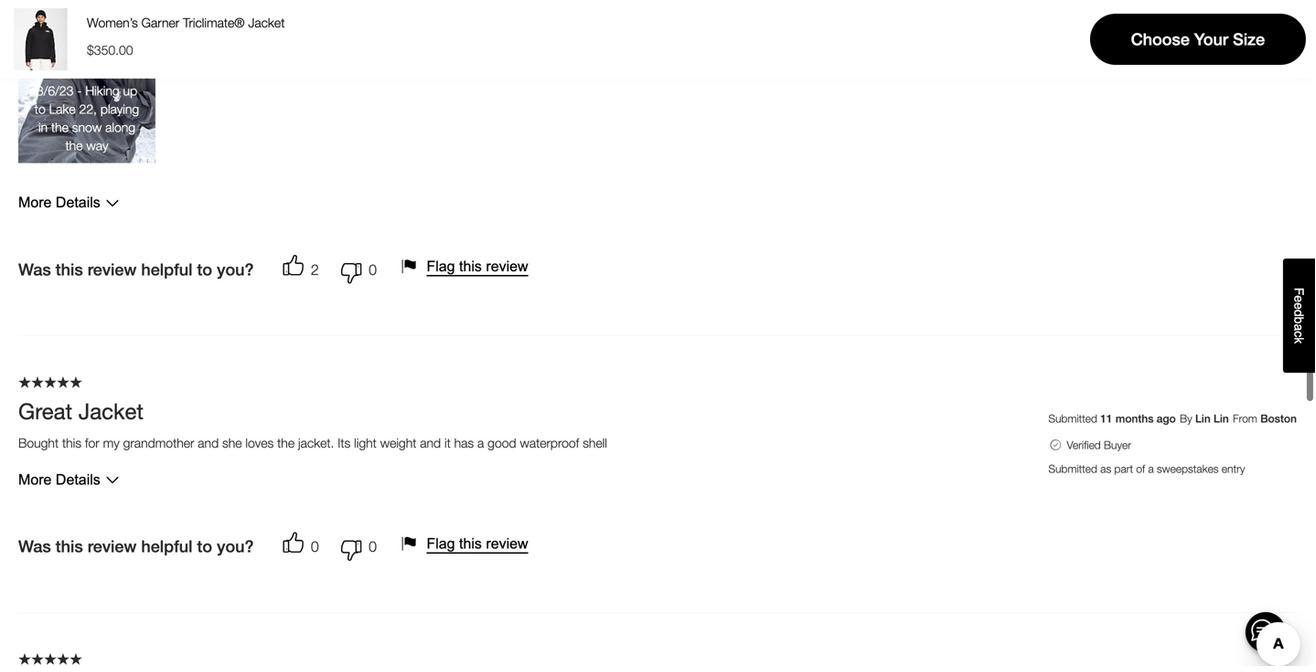 Task type: locate. For each thing, give the bounding box(es) containing it.
e
[[1292, 296, 1307, 303], [1292, 303, 1307, 310]]

k
[[1292, 338, 1307, 344]]

2 flag this review button from the top
[[399, 533, 536, 555]]

0 vertical spatial to
[[35, 102, 45, 117]]

0
[[369, 261, 377, 278], [311, 538, 319, 556], [369, 538, 377, 556]]

0 vertical spatial more details button
[[18, 191, 124, 215]]

size
[[1233, 30, 1265, 49]]

2 button
[[283, 251, 326, 288]]

submitted
[[1049, 412, 1098, 425], [1049, 463, 1098, 476]]

the right loves
[[277, 436, 295, 451]]

2 helpful from the top
[[141, 537, 192, 557]]

to inside '3/6/23 -  hiking up to lake 22, playing in the snow along the way'
[[35, 102, 45, 117]]

2 horizontal spatial a
[[1292, 324, 1307, 331]]

1 vertical spatial details
[[56, 472, 100, 488]]

0 vertical spatial flag
[[427, 259, 455, 275]]

jacket
[[248, 15, 285, 30], [78, 398, 144, 424]]

flag this review button
[[399, 256, 536, 278], [399, 533, 536, 555]]

0 vertical spatial jacket
[[248, 15, 285, 30]]

and left she
[[198, 436, 219, 451]]

$350.00
[[87, 43, 133, 58]]

more details for 2nd more details dropdown button from the bottom of the page
[[18, 194, 100, 211]]

0 vertical spatial you?
[[217, 260, 254, 279]]

she
[[222, 436, 242, 451]]

a right 'of'
[[1148, 463, 1154, 476]]

2 submitted from the top
[[1049, 463, 1098, 476]]

1 flag this review button from the top
[[399, 256, 536, 278]]

0 vertical spatial was this review helpful to you?
[[18, 260, 254, 279]]

0 vertical spatial submitted
[[1049, 412, 1098, 425]]

d
[[1292, 310, 1307, 317]]

b
[[1292, 317, 1307, 324]]

the
[[51, 120, 69, 135], [65, 138, 83, 153], [277, 436, 295, 451]]

more details down way
[[18, 194, 100, 211]]

2 vertical spatial a
[[1148, 463, 1154, 476]]

3/6/23
[[36, 83, 73, 98]]

was for 2
[[18, 260, 51, 279]]

2 vertical spatial to
[[197, 537, 212, 557]]

lin
[[1196, 412, 1211, 425], [1214, 412, 1229, 425]]

e up 'b'
[[1292, 303, 1307, 310]]

2 was this review helpful to you? from the top
[[18, 537, 254, 557]]

0 vertical spatial flag this review button
[[399, 256, 536, 278]]

helpful
[[141, 260, 192, 279], [141, 537, 192, 557]]

1 vertical spatial to
[[197, 260, 212, 279]]

as
[[1101, 463, 1112, 476]]

flag
[[427, 259, 455, 275], [427, 536, 455, 552]]

1 flag this review from the top
[[427, 259, 528, 275]]

more down in
[[18, 194, 52, 211]]

of
[[1136, 463, 1145, 476]]

a right has
[[477, 436, 484, 451]]

by
[[1180, 412, 1193, 425]]

2 flag from the top
[[427, 536, 455, 552]]

0 vertical spatial details
[[56, 194, 100, 211]]

1 vertical spatial was
[[18, 537, 51, 557]]

2 was from the top
[[18, 537, 51, 557]]

submitted down verified
[[1049, 463, 1098, 476]]

verified
[[1067, 439, 1101, 452]]

the right in
[[51, 120, 69, 135]]

to
[[35, 102, 45, 117], [197, 260, 212, 279], [197, 537, 212, 557]]

2 more details from the top
[[18, 472, 100, 488]]

lin left from on the right bottom
[[1214, 412, 1229, 425]]

1 horizontal spatial and
[[420, 436, 441, 451]]

and
[[198, 436, 219, 451], [420, 436, 441, 451]]

flag this review for 2
[[427, 259, 528, 275]]

0 horizontal spatial and
[[198, 436, 219, 451]]

0 for 2
[[369, 261, 377, 278]]

details
[[56, 194, 100, 211], [56, 472, 100, 488]]

1 vertical spatial helpful
[[141, 537, 192, 557]]

f e e d b a c k
[[1292, 288, 1307, 344]]

more
[[18, 194, 52, 211], [18, 472, 52, 488]]

0 vertical spatial helpful
[[141, 260, 192, 279]]

pic image
[[18, 0, 156, 163]]

0 vertical spatial was
[[18, 260, 51, 279]]

1 was this review helpful to you? from the top
[[18, 260, 254, 279]]

playing
[[101, 102, 139, 117]]

0 horizontal spatial jacket
[[78, 398, 144, 424]]

and left the "it"
[[420, 436, 441, 451]]

submitted for submitted 11 months ago by lin lin from boston
[[1049, 412, 1098, 425]]

helpful for 2
[[141, 260, 192, 279]]

0 vertical spatial more
[[18, 194, 52, 211]]

1 vertical spatial more details button
[[18, 468, 124, 492]]

2 lin from the left
[[1214, 412, 1229, 425]]

1 vertical spatial flag this review button
[[399, 533, 536, 555]]

-
[[77, 83, 82, 98]]

up
[[123, 83, 137, 98]]

months
[[1116, 412, 1154, 425]]

grandmother
[[123, 436, 194, 451]]

more down bought
[[18, 472, 52, 488]]

flag this review
[[427, 259, 528, 275], [427, 536, 528, 552]]

more details
[[18, 194, 100, 211], [18, 472, 100, 488]]

was
[[18, 260, 51, 279], [18, 537, 51, 557]]

ago
[[1157, 412, 1176, 425]]

1 flag from the top
[[427, 259, 455, 275]]

1 you? from the top
[[217, 260, 254, 279]]

lin right by
[[1196, 412, 1211, 425]]

flag for 2
[[427, 259, 455, 275]]

1 vertical spatial flag
[[427, 536, 455, 552]]

more details button down way
[[18, 191, 124, 215]]

2
[[311, 261, 319, 278]]

jacket right triclimate®
[[248, 15, 285, 30]]

a up k
[[1292, 324, 1307, 331]]

1 horizontal spatial lin
[[1214, 412, 1229, 425]]

0 button for 2
[[326, 251, 384, 288]]

2 and from the left
[[420, 436, 441, 451]]

1 submitted from the top
[[1049, 412, 1098, 425]]

more details down bought
[[18, 472, 100, 488]]

0 button
[[326, 251, 384, 288], [283, 529, 326, 565], [326, 529, 384, 565]]

0 vertical spatial a
[[1292, 324, 1307, 331]]

more details button down for
[[18, 468, 124, 492]]

e up d
[[1292, 296, 1307, 303]]

waterproof
[[520, 436, 579, 451]]

1 vertical spatial the
[[65, 138, 83, 153]]

1 vertical spatial flag this review
[[427, 536, 528, 552]]

to for 2
[[197, 260, 212, 279]]

1 vertical spatial more
[[18, 472, 52, 488]]

more details for 1st more details dropdown button from the bottom
[[18, 472, 100, 488]]

way
[[86, 138, 108, 153]]

1 and from the left
[[198, 436, 219, 451]]

1 more from the top
[[18, 194, 52, 211]]

0 horizontal spatial lin
[[1196, 412, 1211, 425]]

to for 0
[[197, 537, 212, 557]]

f
[[1292, 288, 1307, 296]]

submitted up verified
[[1049, 412, 1098, 425]]

1 lin from the left
[[1196, 412, 1211, 425]]

1 helpful from the top
[[141, 260, 192, 279]]

2 flag this review from the top
[[427, 536, 528, 552]]

entry
[[1222, 463, 1245, 476]]

review
[[486, 259, 528, 275], [88, 260, 137, 279], [486, 536, 528, 552], [88, 537, 137, 557]]

a
[[1292, 324, 1307, 331], [477, 436, 484, 451], [1148, 463, 1154, 476]]

my
[[103, 436, 120, 451]]

1 more details from the top
[[18, 194, 100, 211]]

more details button
[[18, 191, 124, 215], [18, 468, 124, 492]]

was this review helpful to you? for 2
[[18, 260, 254, 279]]

jacket up my
[[78, 398, 144, 424]]

0 vertical spatial flag this review
[[427, 259, 528, 275]]

part
[[1115, 463, 1133, 476]]

you? for 0
[[217, 537, 254, 557]]

1 vertical spatial you?
[[217, 537, 254, 557]]

you?
[[217, 260, 254, 279], [217, 537, 254, 557]]

this
[[459, 259, 482, 275], [56, 260, 83, 279], [62, 436, 81, 451], [459, 536, 482, 552], [56, 537, 83, 557]]

0 horizontal spatial a
[[477, 436, 484, 451]]

women's garner triclimate® jacket
[[87, 15, 285, 30]]

you? for 2
[[217, 260, 254, 279]]

1 vertical spatial submitted
[[1049, 463, 1098, 476]]

1 vertical spatial was this review helpful to you?
[[18, 537, 254, 557]]

2 you? from the top
[[217, 537, 254, 557]]

1 vertical spatial a
[[477, 436, 484, 451]]

1 details from the top
[[56, 194, 100, 211]]

2 details from the top
[[56, 472, 100, 488]]

details down way
[[56, 194, 100, 211]]

1 vertical spatial more details
[[18, 472, 100, 488]]

its
[[338, 436, 351, 451]]

has
[[454, 436, 474, 451]]

details down for
[[56, 472, 100, 488]]

0 vertical spatial the
[[51, 120, 69, 135]]

was this review helpful to you?
[[18, 260, 254, 279], [18, 537, 254, 557]]

0 vertical spatial more details
[[18, 194, 100, 211]]

1 was from the top
[[18, 260, 51, 279]]

2 more details button from the top
[[18, 468, 124, 492]]

submitted as part of a sweepstakes entry
[[1049, 463, 1245, 476]]

the down the snow
[[65, 138, 83, 153]]



Task type: describe. For each thing, give the bounding box(es) containing it.
1 more details button from the top
[[18, 191, 124, 215]]

1 horizontal spatial jacket
[[248, 15, 285, 30]]

choose
[[1131, 30, 1190, 49]]

c
[[1292, 331, 1307, 338]]

details for 1st more details dropdown button from the bottom
[[56, 472, 100, 488]]

jacket.
[[298, 436, 334, 451]]

1 horizontal spatial a
[[1148, 463, 1154, 476]]

loves
[[246, 436, 274, 451]]

flag for 0
[[427, 536, 455, 552]]

it
[[445, 436, 451, 451]]

light
[[354, 436, 377, 451]]

from
[[1233, 412, 1258, 425]]

submitted 11 months ago by lin lin from boston
[[1049, 412, 1297, 425]]

triclimate®
[[183, 15, 245, 30]]

in
[[38, 120, 48, 135]]

helpful for 0
[[141, 537, 192, 557]]

verified buyer
[[1067, 439, 1132, 452]]

for
[[85, 436, 99, 451]]

garner
[[141, 15, 179, 30]]

a inside button
[[1292, 324, 1307, 331]]

choose your size
[[1131, 30, 1265, 49]]

good
[[488, 436, 516, 451]]

women's
[[87, 15, 138, 30]]

great jacket
[[18, 398, 144, 424]]

11
[[1101, 412, 1113, 425]]

flag this review button for 2
[[399, 256, 536, 278]]

flag this review button for 0
[[399, 533, 536, 555]]

submitted for submitted as part of a sweepstakes entry
[[1049, 463, 1098, 476]]

along
[[105, 120, 135, 135]]

buyer
[[1104, 439, 1132, 452]]

lake
[[49, 102, 76, 117]]

great
[[18, 398, 72, 424]]

0 button for 0
[[326, 529, 384, 565]]

bought this for my grandmother and she loves the jacket. its light weight and it has a good waterproof shell
[[18, 436, 607, 451]]

https://images.thenorthface.com/is/image/thenorthface/nf0a7uut_jk3_hero?$color swatch$ image
[[9, 8, 71, 70]]

details for 2nd more details dropdown button from the bottom of the page
[[56, 194, 100, 211]]

weight
[[380, 436, 417, 451]]

your
[[1194, 30, 1229, 49]]

1 e from the top
[[1292, 296, 1307, 303]]

hiking
[[85, 83, 120, 98]]

2 more from the top
[[18, 472, 52, 488]]

2 vertical spatial the
[[277, 436, 295, 451]]

boston
[[1261, 412, 1297, 425]]

shell
[[583, 436, 607, 451]]

22,
[[79, 102, 97, 117]]

snow
[[72, 120, 102, 135]]

sweepstakes
[[1157, 463, 1219, 476]]

choose your size button
[[1090, 14, 1306, 65]]

0 for 0
[[369, 538, 377, 556]]

1 vertical spatial jacket
[[78, 398, 144, 424]]

was this review helpful to you? for 0
[[18, 537, 254, 557]]

f e e d b a c k button
[[1283, 259, 1315, 373]]

was for 0
[[18, 537, 51, 557]]

bought
[[18, 436, 59, 451]]

flag this review for 0
[[427, 536, 528, 552]]

3/6/23 -  hiking up to lake 22, playing in the snow along the way
[[35, 83, 139, 153]]

2 e from the top
[[1292, 303, 1307, 310]]



Task type: vqa. For each thing, say whether or not it's contained in the screenshot.
$choose color$ Option Group to the left
no



